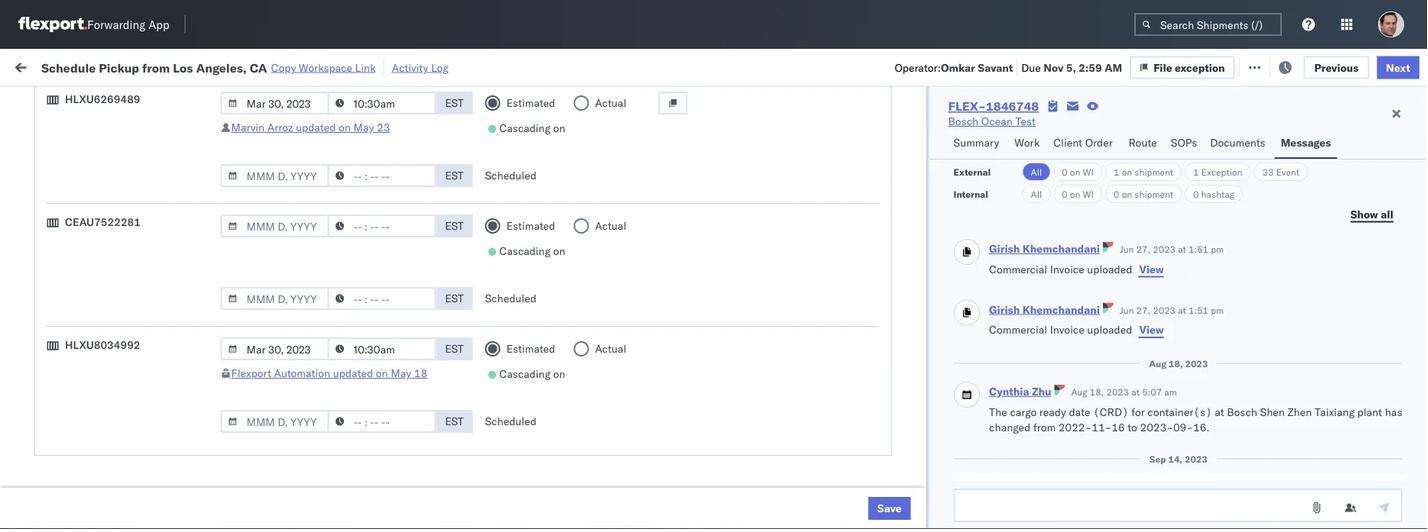 Task type: describe. For each thing, give the bounding box(es) containing it.
24,
[[349, 456, 365, 470]]

snoozed : no
[[316, 95, 371, 106]]

ready
[[116, 95, 143, 106]]

documents for 2:00 am est, nov 9, 2022
[[35, 328, 90, 342]]

commercial invoice uploaded view for second girish khemchandani button from the bottom of the page
[[989, 263, 1164, 277]]

-- : -- -- text field for ceau7522281
[[328, 288, 436, 310]]

messages
[[1281, 136, 1332, 149]]

taixiang
[[1315, 406, 1355, 420]]

2022 right "23,"
[[367, 422, 394, 436]]

1 vertical spatial savant
[[1311, 422, 1344, 436]]

file up the "mbl/mawb numbers" button
[[1154, 61, 1173, 74]]

dec for 14,
[[326, 355, 346, 369]]

2 uetu5238478 from the top
[[1057, 388, 1131, 402]]

2022 down '19,'
[[362, 221, 389, 234]]

7 fcl from the top
[[518, 422, 537, 436]]

pickup inside confirm pickup from los angeles, ca link
[[77, 422, 110, 435]]

4 flex-1889466 from the top
[[873, 456, 952, 470]]

uploaded for first girish khemchandani button from the bottom
[[1087, 324, 1132, 337]]

next button
[[1377, 56, 1420, 79]]

work,
[[160, 95, 185, 106]]

2 ceau7522281, from the top
[[975, 254, 1053, 267]]

marvin arroz updated on may 23 button
[[231, 121, 390, 134]]

bosch ocean test link
[[949, 114, 1036, 129]]

0 on wi for 1
[[1062, 166, 1094, 178]]

8 ocean fcl from the top
[[484, 456, 537, 470]]

5 fcl from the top
[[518, 322, 537, 335]]

0 on shipment
[[1114, 188, 1174, 200]]

shipment for 0 on shipment
[[1135, 188, 1174, 200]]

in
[[228, 95, 236, 106]]

mbl/mawb
[[1078, 125, 1131, 136]]

5:07
[[1142, 387, 1162, 399]]

hlxu6269489, for upload customs clearance documents button corresponding to 2:00 am est, nov 9, 2022
[[1056, 321, 1134, 335]]

mbl/mawb numbers
[[1078, 125, 1171, 136]]

2023 up container(s) at the right bottom of page
[[1185, 359, 1208, 370]]

4 -- : -- -- text field from the top
[[328, 338, 436, 361]]

angeles, for 3rd schedule pickup from los angeles, ca link from the bottom of the page
[[164, 220, 206, 233]]

2022 left the 18
[[368, 355, 395, 369]]

1 2:59 am edt, nov 5, 2022 from the top
[[254, 187, 389, 200]]

1 schedule pickup from los angeles, ca link from the top
[[35, 219, 223, 234]]

2 cascading on from the top
[[500, 245, 566, 258]]

arroz
[[268, 121, 293, 134]]

8 resize handle column header from the left
[[1052, 119, 1070, 530]]

1 -- : -- -- text field from the top
[[328, 92, 436, 115]]

est, for 2:59
[[300, 355, 323, 369]]

6 est from the top
[[445, 415, 464, 429]]

schedule pickup from los angeles, ca copy workspace link
[[41, 60, 376, 75]]

4 ceau7522281, from the top
[[975, 321, 1053, 335]]

log
[[431, 61, 449, 74]]

test123456 for schedule pickup from los angeles, ca button related to ceau7522281, hlxu6269489, hlxu8034992
[[1078, 288, 1142, 301]]

invoice for second girish khemchandani button from the bottom of the page
[[1050, 263, 1084, 277]]

commercial for first girish khemchandani button from the bottom
[[989, 324, 1047, 337]]

flex-1846748 link
[[949, 99, 1039, 114]]

view for second girish khemchandani button from the bottom of the page
[[1139, 263, 1164, 277]]

schedule for 3rd schedule pickup from los angeles, ca link from the bottom of the page
[[35, 220, 80, 233]]

angeles, for lhuu7894563, uetu5238478's schedule pickup from los angeles, ca link
[[164, 354, 206, 368]]

client order button
[[1048, 129, 1123, 159]]

4 mmm d, yyyy text field from the top
[[221, 338, 329, 361]]

3 est from the top
[[445, 219, 464, 233]]

hlxu6269489, for schedule pickup from los angeles, ca button related to ceau7522281, hlxu6269489, hlxu8034992
[[1056, 288, 1134, 301]]

1893174
[[906, 490, 952, 503]]

-- : -- -- text field
[[328, 215, 436, 238]]

2 pm from the top
[[1211, 305, 1224, 317]]

1 1889466 from the top
[[906, 355, 952, 369]]

forwarding
[[87, 17, 145, 32]]

activity log button
[[392, 58, 449, 77]]

jun 27, 2023 at 1:51 pm for first girish khemchandani button from the bottom the view button
[[1120, 305, 1224, 317]]

flexport
[[231, 367, 271, 380]]

track
[[406, 59, 430, 73]]

Search Work text field
[[914, 55, 1081, 78]]

all button for internal
[[1023, 185, 1051, 203]]

Search Shipments (/) text field
[[1135, 13, 1282, 36]]

4 1889466 from the top
[[906, 456, 952, 470]]

am right 3:00
[[280, 153, 298, 167]]

all
[[1381, 208, 1394, 221]]

ca inside button
[[203, 422, 217, 435]]

sops
[[1171, 136, 1198, 149]]

ymluw236679313
[[1078, 153, 1176, 167]]

schedule delivery appointment button for flex-1889466
[[35, 387, 188, 404]]

no
[[358, 95, 371, 106]]

schedule pickup from los angeles, ca link for ceau7522281, hlxu6269489, hlxu8034992
[[35, 286, 223, 302]]

lhuu7894563, for 7:00 pm est, dec 23, 2022
[[975, 422, 1054, 435]]

1 fcl from the top
[[518, 187, 537, 200]]

filtered by:
[[15, 94, 70, 107]]

aug for aug 18, 2023 at 5:07 am
[[1071, 387, 1087, 399]]

upload for 2:00 am est, nov 9, 2022
[[35, 313, 70, 327]]

upload for 3:00 am edt, aug 19, 2022
[[35, 145, 70, 158]]

shen
[[1260, 406, 1285, 420]]

1 schedule pickup from los angeles, ca from the top
[[35, 220, 223, 233]]

upload customs clearance documents for 2:00
[[35, 313, 167, 342]]

4 ceau7522281, hlxu6269489, hlxu8034992 from the top
[[975, 321, 1212, 335]]

2 khemchandani from the top
[[1023, 304, 1100, 317]]

2 hlxu6269489, from the top
[[1056, 254, 1134, 267]]

zhen
[[1288, 406, 1312, 420]]

1 appointment from the top
[[125, 186, 188, 200]]

2 edt, from the top
[[300, 187, 324, 200]]

2 flex-1889466 from the top
[[873, 389, 952, 402]]

gaurav jawla
[[1276, 153, 1339, 167]]

aug 18, 2023 at 5:07 am
[[1071, 387, 1177, 399]]

client for client name
[[587, 125, 612, 136]]

1 vertical spatial omkar
[[1276, 422, 1308, 436]]

import work
[[129, 59, 193, 73]]

sep 14, 2023
[[1150, 454, 1208, 466]]

1 ceau7522281, from the top
[[975, 187, 1053, 200]]

27, for first girish khemchandani button from the bottom the view button
[[1136, 305, 1151, 317]]

2 lhuu7894563, uetu5238478 from the top
[[975, 388, 1131, 402]]

2 ocean fcl from the top
[[484, 221, 537, 234]]

3:00
[[254, 153, 278, 167]]

1 flex-1889466 from the top
[[873, 355, 952, 369]]

summary button
[[948, 129, 1009, 159]]

2 scheduled from the top
[[485, 292, 537, 305]]

girish khemchandani for first girish khemchandani button from the bottom
[[989, 304, 1100, 317]]

bosch inside the cargo ready date (crd) for container(s)  at bosch shen zhen taixiang plant has changed from 2022-11-16 to 2023-09-16.
[[1227, 406, 1257, 420]]

aug for aug 18, 2023
[[1149, 359, 1167, 370]]

1 schedule delivery appointment from the top
[[35, 186, 188, 200]]

1 resize handle column header from the left
[[227, 119, 245, 530]]

2023-
[[1140, 421, 1173, 435]]

mmm d, yyyy text field for hlxu6269489
[[221, 164, 329, 187]]

exception
[[1202, 166, 1243, 178]]

work inside button
[[1015, 136, 1040, 149]]

2 lhuu7894563, from the top
[[975, 388, 1054, 402]]

1 ocean fcl from the top
[[484, 187, 537, 200]]

aug 18, 2023
[[1149, 359, 1208, 370]]

confirm delivery
[[35, 455, 116, 469]]

customs for 3:00
[[73, 145, 116, 158]]

1 khemchandani from the top
[[1023, 243, 1100, 256]]

2022 up -- : -- -- text field
[[362, 187, 389, 200]]

est, for 2:00
[[300, 322, 323, 335]]

container(s)
[[1148, 406, 1212, 420]]

maeu9736123
[[1078, 490, 1155, 503]]

mbl/mawb numbers button
[[1070, 122, 1253, 137]]

updated for arroz
[[296, 121, 336, 134]]

cascading on for flexport automation updated on may 18
[[500, 368, 566, 381]]

internal
[[954, 188, 989, 200]]

cargo
[[1010, 406, 1037, 420]]

client name
[[587, 125, 638, 136]]

schedule for ceau7522281, hlxu6269489, hlxu8034992 schedule pickup from los angeles, ca link
[[35, 287, 80, 301]]

4 fcl from the top
[[518, 288, 537, 301]]

the cargo ready date (crd) for container(s)  at bosch shen zhen taixiang plant has changed from 2022-11-16 to 2023-09-16.
[[989, 406, 1403, 435]]

save button
[[869, 498, 911, 521]]

abcdefg78456546 for 2:59 am est, dec 14, 2022
[[1078, 355, 1181, 369]]

hashtag
[[1202, 188, 1235, 200]]

5 resize handle column header from the left
[[664, 119, 682, 530]]

flexport automation updated on may 18
[[231, 367, 427, 380]]

at for second girish khemchandani button from the bottom of the page
[[1178, 244, 1186, 256]]

flex-1893174
[[873, 490, 952, 503]]

import work button
[[129, 59, 193, 73]]

upload customs clearance documents link for 2:00 am est, nov 9, 2022
[[35, 312, 225, 343]]

pm
[[280, 422, 297, 436]]

my
[[15, 55, 40, 76]]

2022 right '19,'
[[369, 153, 396, 167]]

0 horizontal spatial omkar
[[941, 61, 976, 74]]

23,
[[348, 422, 364, 436]]

9:00
[[254, 456, 278, 470]]

dec for 24,
[[326, 456, 346, 470]]

message (0)
[[222, 59, 285, 73]]

1 mmm d, yyyy text field from the top
[[221, 92, 329, 115]]

copy workspace link button
[[271, 61, 376, 74]]

forwarding app
[[87, 17, 169, 32]]

delivery for schedule delivery appointment link for flex-1889466
[[83, 388, 122, 401]]

my work
[[15, 55, 83, 76]]

1 for 1 on shipment
[[1114, 166, 1120, 178]]

169
[[368, 59, 388, 73]]

3 2:59 am edt, nov 5, 2022 from the top
[[254, 288, 389, 301]]

lhuu7894563, for 2:59 am est, dec 14, 2022
[[975, 355, 1054, 368]]

schedule pickup from los angeles, ca button for lhuu7894563, uetu5238478
[[35, 354, 223, 370]]

8 fcl from the top
[[518, 456, 537, 470]]

7:00 pm est, dec 23, 2022
[[254, 422, 394, 436]]

5 ocean fcl from the top
[[484, 322, 537, 335]]

from inside the cargo ready date (crd) for container(s)  at bosch shen zhen taixiang plant has changed from 2022-11-16 to 2023-09-16.
[[1033, 421, 1056, 435]]

delivery for schedule delivery appointment link for flex-1846748
[[83, 253, 122, 267]]

schedule pickup from los angeles, ca button for ceau7522281, hlxu6269489, hlxu8034992
[[35, 286, 223, 303]]

1 schedule pickup from los angeles, ca button from the top
[[35, 219, 223, 236]]

flexport automation updated on may 18 button
[[231, 367, 427, 380]]

1 schedule delivery appointment button from the top
[[35, 185, 188, 202]]

clearance for 3:00 am edt, aug 19, 2022
[[118, 145, 167, 158]]

4 est from the top
[[445, 292, 464, 305]]

at for first girish khemchandani button from the bottom
[[1178, 305, 1186, 317]]

nov for ceau7522281, hlxu6269489, hlxu8034992 schedule pickup from los angeles, ca link
[[327, 288, 347, 301]]

deadline
[[254, 125, 291, 136]]

2 cascading from the top
[[500, 245, 551, 258]]

2 test123456 from the top
[[1078, 254, 1142, 268]]

jun for first girish khemchandani button from the bottom the view button
[[1120, 305, 1134, 317]]

next
[[1387, 61, 1411, 74]]

am down the '3:00 am edt, aug 19, 2022'
[[280, 221, 298, 234]]

documents for 3:00 am edt, aug 19, 2022
[[35, 160, 90, 174]]

0 hashtag
[[1194, 188, 1235, 200]]

all for external
[[1031, 166, 1042, 178]]

am right 9:00
[[280, 456, 298, 470]]

ready
[[1039, 406, 1066, 420]]

schedule for schedule delivery appointment link for flex-1889466
[[35, 388, 80, 401]]

0 horizontal spatial for
[[146, 95, 158, 106]]

confirm delivery link
[[35, 455, 116, 470]]

am right flexport
[[280, 355, 298, 369]]

wi for 1
[[1083, 166, 1094, 178]]

scheduled for flexport automation updated on may 18
[[485, 415, 537, 429]]

by:
[[55, 94, 70, 107]]

6 resize handle column header from the left
[[822, 119, 840, 530]]

cascading for flexport automation updated on may 18
[[500, 368, 551, 381]]

view button for second girish khemchandani button from the bottom of the page
[[1139, 262, 1165, 278]]

1 pm from the top
[[1211, 244, 1224, 256]]

2 ceau7522281, hlxu6269489, hlxu8034992 from the top
[[975, 254, 1212, 267]]

show all button
[[1342, 203, 1403, 226]]

girish for first girish khemchandani button from the bottom
[[989, 304, 1020, 317]]

-- : -- -- text field for hlxu8034992
[[328, 411, 436, 434]]

1 on shipment
[[1114, 166, 1174, 178]]

show
[[1351, 208, 1379, 221]]

19,
[[350, 153, 366, 167]]

jun 27, 2023 at 1:51 pm for second girish khemchandani button from the bottom of the page's the view button
[[1120, 244, 1224, 256]]

1 exception
[[1194, 166, 1243, 178]]

caiu7969337
[[975, 153, 1047, 166]]

2 girish khemchandani button from the top
[[989, 304, 1100, 317]]

10 resize handle column header from the left
[[1353, 119, 1371, 530]]

0 vertical spatial aug
[[327, 153, 347, 167]]

app
[[148, 17, 169, 32]]

2 resize handle column header from the left
[[403, 119, 421, 530]]

am up 2:00 am est, nov 9, 2022
[[280, 288, 298, 301]]

ceau7522281
[[65, 216, 141, 229]]

batch action
[[1342, 59, 1409, 73]]

4 resize handle column header from the left
[[561, 119, 579, 530]]

angeles, for confirm pickup from los angeles, ca link
[[158, 422, 200, 435]]

abcdefg78456546 for 7:00 pm est, dec 23, 2022
[[1078, 422, 1181, 436]]

schedule delivery appointment for flex-1846748
[[35, 253, 188, 267]]

view for first girish khemchandani button from the bottom
[[1139, 324, 1164, 337]]

actual for marvin arroz updated on may 23
[[595, 96, 627, 110]]

mmm d, yyyy text field for ceau7522281
[[221, 288, 329, 310]]

upload customs clearance documents link for 3:00 am edt, aug 19, 2022
[[35, 144, 225, 175]]

2 1889466 from the top
[[906, 389, 952, 402]]

mode button
[[476, 122, 564, 137]]

copy
[[271, 61, 296, 74]]

6 ocean fcl from the top
[[484, 355, 537, 369]]

7 ocean fcl from the top
[[484, 422, 537, 436]]

may for 23
[[354, 121, 374, 134]]

16.
[[1193, 421, 1210, 435]]

0 vertical spatial savant
[[978, 61, 1013, 74]]

0 on wi for 0
[[1062, 188, 1094, 200]]

batch
[[1342, 59, 1373, 73]]

los inside confirm pickup from los angeles, ca link
[[138, 422, 155, 435]]

operator:
[[895, 61, 941, 74]]

2022 right 9,
[[361, 322, 388, 335]]

cascading on for marvin arroz updated on may 23
[[500, 122, 566, 135]]

3 ceau7522281, from the top
[[975, 288, 1053, 301]]

message
[[222, 59, 265, 73]]



Task type: vqa. For each thing, say whether or not it's contained in the screenshot.
second Jun 27, 2023 at 1:51 pm from the top
yes



Task type: locate. For each thing, give the bounding box(es) containing it.
mmm d, yyyy text field down deadline
[[221, 164, 329, 187]]

2 commercial invoice uploaded view from the top
[[989, 324, 1164, 337]]

3 resize handle column header from the left
[[458, 119, 476, 530]]

all button down the work button at the top of the page
[[1023, 163, 1051, 181]]

edt, for ceau7522281, hlxu6269489, hlxu8034992 schedule pickup from los angeles, ca link
[[300, 288, 324, 301]]

appointment
[[125, 186, 188, 200], [125, 253, 188, 267], [125, 388, 188, 401]]

3 lhuu7894563, from the top
[[975, 422, 1054, 435]]

0 horizontal spatial 18,
[[1090, 387, 1104, 399]]

2 jun 27, 2023 at 1:51 pm from the top
[[1120, 305, 1224, 317]]

1 vertical spatial girish khemchandani button
[[989, 304, 1100, 317]]

am up mmm d, yyyy text field
[[280, 187, 298, 200]]

0 horizontal spatial client
[[587, 125, 612, 136]]

lhuu7894563, uetu5238478
[[975, 355, 1131, 368], [975, 388, 1131, 402], [975, 422, 1131, 435], [975, 456, 1131, 469]]

updated down 9,
[[333, 367, 373, 380]]

0 vertical spatial upload customs clearance documents
[[35, 145, 167, 174]]

1 wi from the top
[[1083, 166, 1094, 178]]

0 horizontal spatial work
[[166, 59, 193, 73]]

blocked,
[[187, 95, 225, 106]]

cynthia
[[989, 386, 1029, 399]]

schedule delivery appointment link for flex-1889466
[[35, 387, 188, 403]]

1 vertical spatial updated
[[333, 367, 373, 380]]

2 fcl from the top
[[518, 221, 537, 234]]

schedule delivery appointment button up confirm pickup from los angeles, ca
[[35, 387, 188, 404]]

2 1:51 from the top
[[1189, 305, 1209, 317]]

schedule delivery appointment
[[35, 186, 188, 200], [35, 253, 188, 267], [35, 388, 188, 401]]

2023 down 0 on shipment
[[1153, 244, 1176, 256]]

upload customs clearance documents button
[[35, 144, 225, 176], [35, 312, 225, 344]]

0 vertical spatial customs
[[73, 145, 116, 158]]

2023 up aug 18, 2023
[[1153, 305, 1176, 317]]

2022 up 2:00 am est, nov 9, 2022
[[362, 288, 389, 301]]

0 vertical spatial all
[[1031, 166, 1042, 178]]

lhuu7894563, up cynthia at the right of the page
[[975, 355, 1054, 368]]

shipment for 1 on shipment
[[1135, 166, 1174, 178]]

0 vertical spatial upload
[[35, 145, 70, 158]]

1 scheduled from the top
[[485, 169, 537, 182]]

14, down 9,
[[349, 355, 365, 369]]

0 vertical spatial uploaded
[[1087, 263, 1132, 277]]

5 est from the top
[[445, 343, 464, 356]]

9 resize handle column header from the left
[[1250, 119, 1268, 530]]

documents inside "button"
[[1211, 136, 1266, 149]]

1 clearance from the top
[[118, 145, 167, 158]]

0 vertical spatial commercial
[[989, 263, 1047, 277]]

est,
[[300, 322, 323, 335], [300, 355, 323, 369], [300, 422, 323, 436], [300, 456, 323, 470]]

1 horizontal spatial client
[[1054, 136, 1083, 149]]

changed
[[989, 421, 1031, 435]]

3 cascading from the top
[[500, 368, 551, 381]]

action
[[1375, 59, 1409, 73]]

may left 23
[[354, 121, 374, 134]]

test
[[1016, 115, 1036, 128], [654, 187, 674, 200], [757, 187, 777, 200], [654, 221, 674, 234], [654, 322, 674, 335], [757, 322, 777, 335], [654, 355, 674, 369], [654, 456, 674, 470], [757, 456, 777, 470]]

14, right sep
[[1168, 454, 1183, 466]]

1 vertical spatial dec
[[325, 422, 345, 436]]

0 vertical spatial cascading
[[500, 122, 551, 135]]

1 actual from the top
[[595, 96, 627, 110]]

hlxu6269489, for third schedule delivery appointment button from the bottom of the page
[[1056, 187, 1134, 200]]

1 commercial invoice uploaded view from the top
[[989, 263, 1164, 277]]

upload customs clearance documents for 3:00
[[35, 145, 167, 174]]

resize handle column header
[[227, 119, 245, 530], [403, 119, 421, 530], [458, 119, 476, 530], [561, 119, 579, 530], [664, 119, 682, 530], [822, 119, 840, 530], [949, 119, 967, 530], [1052, 119, 1070, 530], [1250, 119, 1268, 530], [1353, 119, 1371, 530], [1400, 119, 1418, 530]]

save
[[878, 502, 902, 516]]

work
[[44, 55, 83, 76]]

3 cascading on from the top
[[500, 368, 566, 381]]

workitem
[[17, 125, 57, 136]]

MMM D, YYYY text field
[[221, 215, 329, 238]]

2 vertical spatial cascading on
[[500, 368, 566, 381]]

updated down snoozed
[[296, 121, 336, 134]]

1 : from the left
[[110, 95, 112, 106]]

2 girish khemchandani from the top
[[989, 304, 1100, 317]]

commercial invoice uploaded view
[[989, 263, 1164, 277], [989, 324, 1164, 337]]

girish khemchandani button
[[989, 243, 1100, 256], [989, 304, 1100, 317]]

1 upload from the top
[[35, 145, 70, 158]]

lhuu7894563, uetu5238478 for 7:00 pm est, dec 23, 2022
[[975, 422, 1131, 435]]

show all
[[1351, 208, 1394, 221]]

3 abcdefg78456546 from the top
[[1078, 422, 1181, 436]]

1 horizontal spatial work
[[1015, 136, 1040, 149]]

0 vertical spatial 2:59 am edt, nov 5, 2022
[[254, 187, 389, 200]]

1 0 on wi from the top
[[1062, 166, 1094, 178]]

2 27, from the top
[[1136, 305, 1151, 317]]

mmm d, yyyy text field down 2:00
[[221, 338, 329, 361]]

-- : -- -- text field up 24,
[[328, 411, 436, 434]]

3 flex-1889466 from the top
[[873, 422, 952, 436]]

2 vertical spatial schedule pickup from los angeles, ca link
[[35, 354, 223, 369]]

lhuu7894563, up msdu7304509
[[975, 456, 1054, 469]]

1 vertical spatial girish khemchandani
[[989, 304, 1100, 317]]

schedule delivery appointment button up ceau7522281
[[35, 185, 188, 202]]

: left the "no"
[[352, 95, 355, 106]]

0 vertical spatial wi
[[1083, 166, 1094, 178]]

khemchandani
[[1023, 243, 1100, 256], [1023, 304, 1100, 317]]

0 horizontal spatial savant
[[978, 61, 1013, 74]]

schedule delivery appointment button for flex-1846748
[[35, 253, 188, 270]]

2 vertical spatial scheduled
[[485, 415, 537, 429]]

1 vertical spatial 27,
[[1136, 305, 1151, 317]]

2 vertical spatial actual
[[595, 343, 627, 356]]

18, for aug 18, 2023 at 5:07 am
[[1090, 387, 1104, 399]]

2022 right 24,
[[368, 456, 395, 470]]

girish for second girish khemchandani button from the bottom of the page
[[989, 243, 1020, 256]]

at inside the cargo ready date (crd) for container(s)  at bosch shen zhen taixiang plant has changed from 2022-11-16 to 2023-09-16.
[[1215, 406, 1224, 420]]

schedule delivery appointment link up confirm pickup from los angeles, ca
[[35, 387, 188, 403]]

zhu
[[1032, 386, 1051, 399]]

angeles, inside confirm pickup from los angeles, ca link
[[158, 422, 200, 435]]

0 horizontal spatial 1
[[1114, 166, 1120, 178]]

1 vertical spatial khemchandani
[[1023, 304, 1100, 317]]

aug up 5:07 at bottom
[[1149, 359, 1167, 370]]

view button
[[1139, 262, 1165, 278], [1139, 323, 1165, 339]]

2 customs from the top
[[73, 313, 116, 327]]

customs for 2:00
[[73, 313, 116, 327]]

1
[[1114, 166, 1120, 178], [1194, 166, 1199, 178]]

estimated for flexport automation updated on may 18
[[507, 343, 556, 356]]

0 vertical spatial 1:51
[[1189, 244, 1209, 256]]

1 upload customs clearance documents link from the top
[[35, 144, 225, 175]]

0 vertical spatial commercial invoice uploaded view
[[989, 263, 1164, 277]]

1 vertical spatial commercial invoice uploaded view
[[989, 324, 1164, 337]]

1 vertical spatial cascading
[[500, 245, 551, 258]]

estimated for marvin arroz updated on may 23
[[507, 96, 556, 110]]

wi
[[1083, 166, 1094, 178], [1083, 188, 1094, 200]]

schedule delivery appointment for flex-1889466
[[35, 388, 188, 401]]

0 vertical spatial schedule pickup from los angeles, ca button
[[35, 219, 223, 236]]

schedule delivery appointment down ceau7522281
[[35, 253, 188, 267]]

aug left '19,'
[[327, 153, 347, 167]]

all down caiu7969337
[[1031, 188, 1042, 200]]

file exception
[[1167, 59, 1238, 73], [1154, 61, 1225, 74]]

numbers left sops
[[1133, 125, 1171, 136]]

1 vertical spatial jun
[[1120, 305, 1134, 317]]

2023 for second girish khemchandani button from the bottom of the page
[[1153, 244, 1176, 256]]

workspace
[[299, 61, 352, 74]]

: left ready
[[110, 95, 112, 106]]

work
[[166, 59, 193, 73], [1015, 136, 1040, 149]]

am up mbl/mawb
[[1105, 61, 1123, 74]]

1 vertical spatial jun 27, 2023 at 1:51 pm
[[1120, 305, 1224, 317]]

23
[[377, 121, 390, 134]]

fcl
[[518, 187, 537, 200], [518, 221, 537, 234], [518, 254, 537, 268], [518, 288, 537, 301], [518, 322, 537, 335], [518, 355, 537, 369], [518, 422, 537, 436], [518, 456, 537, 470]]

at for cynthia zhu button
[[1132, 387, 1140, 399]]

4 lhuu7894563, uetu5238478 from the top
[[975, 456, 1131, 469]]

5 mmm d, yyyy text field from the top
[[221, 411, 329, 434]]

abcdefg78456546 for 9:00 am est, dec 24, 2022
[[1078, 456, 1181, 470]]

ceau7522281, hlxu6269489, hlxu8034992
[[975, 187, 1212, 200], [975, 254, 1212, 267], [975, 288, 1212, 301], [975, 321, 1212, 335]]

container numbers button
[[967, 115, 1055, 143]]

delivery down "confirm pickup from los angeles, ca" button
[[77, 455, 116, 469]]

3 -- : -- -- text field from the top
[[328, 288, 436, 310]]

2 estimated from the top
[[507, 219, 556, 233]]

automation
[[274, 367, 330, 380]]

0 horizontal spatial :
[[110, 95, 112, 106]]

2023 up (crd)
[[1106, 387, 1129, 399]]

0 vertical spatial 18,
[[1169, 359, 1183, 370]]

1 horizontal spatial for
[[1132, 406, 1145, 420]]

772
[[298, 59, 317, 73]]

schedule delivery appointment link for flex-1846748
[[35, 253, 188, 268]]

1 view button from the top
[[1139, 262, 1165, 278]]

est, down "7:00 pm est, dec 23, 2022"
[[300, 456, 323, 470]]

uetu5238478 for 9:00 am est, dec 24, 2022
[[1057, 456, 1131, 469]]

hlxu6269489
[[65, 93, 140, 106]]

view up aug 18, 2023
[[1139, 324, 1164, 337]]

0 horizontal spatial may
[[354, 121, 374, 134]]

link
[[355, 61, 376, 74]]

test123456 for third schedule delivery appointment button from the bottom of the page
[[1078, 187, 1142, 200]]

4 test123456 from the top
[[1078, 322, 1142, 335]]

1 left 'exception' at right top
[[1194, 166, 1199, 178]]

numbers for container numbers
[[975, 131, 1013, 143]]

2 0 on wi from the top
[[1062, 188, 1094, 200]]

activity log
[[392, 61, 449, 74]]

hlxu6269489,
[[1056, 187, 1134, 200], [1056, 254, 1134, 267], [1056, 288, 1134, 301], [1056, 321, 1134, 335]]

confirm
[[35, 422, 74, 435], [35, 455, 74, 469]]

order
[[1086, 136, 1113, 149]]

1 horizontal spatial :
[[352, 95, 355, 106]]

0 on wi
[[1062, 166, 1094, 178], [1062, 188, 1094, 200]]

0 vertical spatial updated
[[296, 121, 336, 134]]

scheduled for marvin arroz updated on may 23
[[485, 169, 537, 182]]

flexport. image
[[18, 17, 87, 32]]

client for client order
[[1054, 136, 1083, 149]]

3 test123456 from the top
[[1078, 288, 1142, 301]]

1 upload customs clearance documents button from the top
[[35, 144, 225, 176]]

uetu5238478 up the aug 18, 2023 at 5:07 am
[[1057, 355, 1131, 368]]

mmm d, yyyy text field up arroz
[[221, 92, 329, 115]]

18, for aug 18, 2023
[[1169, 359, 1183, 370]]

1 vertical spatial aug
[[1149, 359, 1167, 370]]

1 est from the top
[[445, 96, 464, 110]]

11 resize handle column header from the left
[[1400, 119, 1418, 530]]

09-
[[1173, 421, 1193, 435]]

summary
[[954, 136, 1000, 149]]

schedule pickup from los angeles, ca for ceau7522281, hlxu6269489, hlxu8034992
[[35, 287, 223, 301]]

3 actual from the top
[[595, 343, 627, 356]]

est, right pm at bottom
[[300, 422, 323, 436]]

flex-1846748
[[949, 99, 1039, 114], [873, 187, 952, 200], [873, 221, 952, 234], [873, 254, 952, 268], [873, 288, 952, 301], [873, 322, 952, 335]]

numbers inside the container numbers
[[975, 131, 1013, 143]]

route button
[[1123, 129, 1165, 159]]

0 vertical spatial 27,
[[1136, 244, 1151, 256]]

2 horizontal spatial aug
[[1149, 359, 1167, 370]]

2 schedule pickup from los angeles, ca button from the top
[[35, 286, 223, 303]]

1 horizontal spatial 14,
[[1168, 454, 1183, 466]]

girish khemchandani for second girish khemchandani button from the bottom of the page
[[989, 243, 1100, 256]]

updated for automation
[[333, 367, 373, 380]]

shipment up 0 on shipment
[[1135, 166, 1174, 178]]

3 estimated from the top
[[507, 343, 556, 356]]

for inside the cargo ready date (crd) for container(s)  at bosch shen zhen taixiang plant has changed from 2022-11-16 to 2023-09-16.
[[1132, 406, 1145, 420]]

jun for second girish khemchandani button from the bottom of the page's the view button
[[1120, 244, 1134, 256]]

MMM D, YYYY text field
[[221, 92, 329, 115], [221, 164, 329, 187], [221, 288, 329, 310], [221, 338, 329, 361], [221, 411, 329, 434]]

1 vertical spatial upload customs clearance documents button
[[35, 312, 225, 344]]

1 jun 27, 2023 at 1:51 pm from the top
[[1120, 244, 1224, 256]]

uetu5238478 up date
[[1057, 388, 1131, 402]]

-- : -- -- text field
[[328, 92, 436, 115], [328, 164, 436, 187], [328, 288, 436, 310], [328, 338, 436, 361], [328, 411, 436, 434]]

dec left "23,"
[[325, 422, 345, 436]]

16
[[1112, 421, 1125, 435]]

2 view button from the top
[[1139, 323, 1165, 339]]

abcdefg78456546 down (crd)
[[1078, 422, 1181, 436]]

: for status
[[110, 95, 112, 106]]

0 vertical spatial for
[[146, 95, 158, 106]]

3 ocean fcl from the top
[[484, 254, 537, 268]]

0 vertical spatial estimated
[[507, 96, 556, 110]]

from inside button
[[113, 422, 135, 435]]

1 vertical spatial all
[[1031, 188, 1042, 200]]

2 vertical spatial cascading
[[500, 368, 551, 381]]

for left work,
[[146, 95, 158, 106]]

2 vertical spatial schedule delivery appointment
[[35, 388, 188, 401]]

omkar savant
[[1276, 422, 1344, 436]]

0 vertical spatial 14,
[[349, 355, 365, 369]]

work button
[[1009, 129, 1048, 159]]

est, for 7:00
[[300, 422, 323, 436]]

0 vertical spatial actual
[[595, 96, 627, 110]]

file down search shipments (/) text box
[[1167, 59, 1186, 73]]

numbers down container
[[975, 131, 1013, 143]]

flex-1846748 button
[[848, 183, 955, 205], [848, 183, 955, 205], [848, 217, 955, 238], [848, 217, 955, 238], [848, 250, 955, 272], [848, 250, 955, 272], [848, 284, 955, 305], [848, 284, 955, 305], [848, 318, 955, 339], [848, 318, 955, 339]]

2023 for cynthia zhu button
[[1106, 387, 1129, 399]]

plant
[[1358, 406, 1382, 420]]

omkar down zhen
[[1276, 422, 1308, 436]]

schedule delivery appointment button
[[35, 185, 188, 202], [35, 253, 188, 270], [35, 387, 188, 404]]

2 actual from the top
[[595, 219, 627, 233]]

appointment up confirm pickup from los angeles, ca
[[125, 388, 188, 401]]

actual for flexport automation updated on may 18
[[595, 343, 627, 356]]

3 schedule pickup from los angeles, ca button from the top
[[35, 354, 223, 370]]

2 vertical spatial documents
[[35, 328, 90, 342]]

invoice for first girish khemchandani button from the bottom
[[1050, 324, 1084, 337]]

2022-
[[1059, 421, 1092, 435]]

1 vertical spatial schedule delivery appointment
[[35, 253, 188, 267]]

external
[[954, 166, 991, 178]]

2 vertical spatial aug
[[1071, 387, 1087, 399]]

1 vertical spatial upload customs clearance documents
[[35, 313, 167, 342]]

1 vertical spatial girish
[[989, 304, 1020, 317]]

27, up aug 18, 2023
[[1136, 305, 1151, 317]]

-- : -- -- text field up 9,
[[328, 288, 436, 310]]

3 mmm d, yyyy text field from the top
[[221, 288, 329, 310]]

0 vertical spatial clearance
[[118, 145, 167, 158]]

shipment down 1 on shipment
[[1135, 188, 1174, 200]]

1 horizontal spatial 1
[[1194, 166, 1199, 178]]

girish
[[989, 243, 1020, 256], [989, 304, 1020, 317]]

nov for 3rd schedule pickup from los angeles, ca link from the bottom of the page
[[327, 221, 347, 234]]

0 vertical spatial jun 27, 2023 at 1:51 pm
[[1120, 244, 1224, 256]]

upload customs clearance documents button for 3:00 am edt, aug 19, 2022
[[35, 144, 225, 176]]

1 vertical spatial view button
[[1139, 323, 1165, 339]]

0 vertical spatial jun
[[1120, 244, 1134, 256]]

view button up aug 18, 2023
[[1139, 323, 1165, 339]]

2 all button from the top
[[1023, 185, 1051, 203]]

1 vertical spatial view
[[1139, 324, 1164, 337]]

1 vertical spatial documents
[[35, 160, 90, 174]]

2 vertical spatial appointment
[[125, 388, 188, 401]]

0 vertical spatial pm
[[1211, 244, 1224, 256]]

est, for 9:00
[[300, 456, 323, 470]]

-- : -- -- text field up 23
[[328, 92, 436, 115]]

1 vertical spatial appointment
[[125, 253, 188, 267]]

aug up date
[[1071, 387, 1087, 399]]

2 2:59 am edt, nov 5, 2022 from the top
[[254, 221, 389, 234]]

schedule pickup from los angeles, ca link for lhuu7894563, uetu5238478
[[35, 354, 223, 369]]

mmm d, yyyy text field for hlxu8034992
[[221, 411, 329, 434]]

2 vertical spatial schedule delivery appointment button
[[35, 387, 188, 404]]

clearance for 2:00 am est, nov 9, 2022
[[118, 313, 167, 327]]

lhuu7894563, up cargo
[[975, 388, 1054, 402]]

27, for second girish khemchandani button from the bottom of the page's the view button
[[1136, 244, 1151, 256]]

jun 27, 2023 at 1:51 pm down 0 on shipment
[[1120, 244, 1224, 256]]

estimated
[[507, 96, 556, 110], [507, 219, 556, 233], [507, 343, 556, 356]]

omkar up flex-1846748 link
[[941, 61, 976, 74]]

3 1889466 from the top
[[906, 422, 952, 436]]

uetu5238478 for 2:59 am est, dec 14, 2022
[[1057, 355, 1131, 368]]

appointment for flex-1846748
[[125, 253, 188, 267]]

1 vertical spatial schedule pickup from los angeles, ca button
[[35, 286, 223, 303]]

18, up (crd)
[[1090, 387, 1104, 399]]

marvin
[[231, 121, 265, 134]]

2 shipment from the top
[[1135, 188, 1174, 200]]

est, down 2:00 am est, nov 9, 2022
[[300, 355, 323, 369]]

18, up am
[[1169, 359, 1183, 370]]

est, up 2:59 am est, dec 14, 2022 on the bottom of page
[[300, 322, 323, 335]]

2 schedule delivery appointment link from the top
[[35, 387, 188, 403]]

1 uetu5238478 from the top
[[1057, 355, 1131, 368]]

6 fcl from the top
[[518, 355, 537, 369]]

1 vertical spatial actual
[[595, 219, 627, 233]]

0 vertical spatial dec
[[326, 355, 346, 369]]

lhuu7894563, uetu5238478 for 9:00 am est, dec 24, 2022
[[975, 456, 1131, 469]]

1 lhuu7894563, from the top
[[975, 355, 1054, 368]]

schedule for schedule delivery appointment link for flex-1846748
[[35, 253, 80, 267]]

2:00 am est, nov 9, 2022
[[254, 322, 388, 335]]

uploaded for second girish khemchandani button from the bottom of the page
[[1087, 263, 1132, 277]]

all button down caiu7969337
[[1023, 185, 1051, 203]]

schedule delivery appointment up ceau7522281
[[35, 186, 188, 200]]

1 all button from the top
[[1023, 163, 1051, 181]]

los
[[173, 60, 193, 75], [144, 220, 161, 233], [144, 287, 161, 301], [144, 354, 161, 368], [138, 422, 155, 435]]

may for 18
[[391, 367, 411, 380]]

for
[[146, 95, 158, 106], [1132, 406, 1145, 420]]

delivery inside button
[[77, 455, 116, 469]]

4 ocean fcl from the top
[[484, 288, 537, 301]]

edt,
[[300, 153, 324, 167], [300, 187, 324, 200], [300, 221, 324, 234], [300, 288, 324, 301]]

1 vertical spatial 0 on wi
[[1062, 188, 1094, 200]]

3 hlxu6269489, from the top
[[1056, 288, 1134, 301]]

uetu5238478 down date
[[1057, 422, 1131, 435]]

1 upload customs clearance documents from the top
[[35, 145, 167, 174]]

route
[[1129, 136, 1158, 149]]

None text field
[[954, 489, 1403, 523]]

1 vertical spatial 2:59 am edt, nov 5, 2022
[[254, 221, 389, 234]]

savant left due
[[978, 61, 1013, 74]]

schedule delivery appointment up confirm pickup from los angeles, ca
[[35, 388, 188, 401]]

numbers for mbl/mawb numbers
[[1133, 125, 1171, 136]]

client left the name
[[587, 125, 612, 136]]

1 uploaded from the top
[[1087, 263, 1132, 277]]

dec left 24,
[[326, 456, 346, 470]]

operator
[[1276, 125, 1312, 136]]

27,
[[1136, 244, 1151, 256], [1136, 305, 1151, 317]]

2022
[[369, 153, 396, 167], [362, 187, 389, 200], [362, 221, 389, 234], [362, 288, 389, 301], [361, 322, 388, 335], [368, 355, 395, 369], [367, 422, 394, 436], [368, 456, 395, 470]]

3 ceau7522281, hlxu6269489, hlxu8034992 from the top
[[975, 288, 1212, 301]]

-- : -- -- text field down 23
[[328, 164, 436, 187]]

confirm for confirm pickup from los angeles, ca
[[35, 422, 74, 435]]

confirm pickup from los angeles, ca link
[[35, 421, 217, 436]]

wi for 0
[[1083, 188, 1094, 200]]

schedule delivery appointment button down ceau7522281
[[35, 253, 188, 270]]

2 est from the top
[[445, 169, 464, 182]]

confirm for confirm delivery
[[35, 455, 74, 469]]

3 fcl from the top
[[518, 254, 537, 268]]

0 vertical spatial girish khemchandani button
[[989, 243, 1100, 256]]

commercial for second girish khemchandani button from the bottom of the page
[[989, 263, 1047, 277]]

abcdefg78456546 down to
[[1078, 456, 1181, 470]]

ocean fcl
[[484, 187, 537, 200], [484, 221, 537, 234], [484, 254, 537, 268], [484, 288, 537, 301], [484, 322, 537, 335], [484, 355, 537, 369], [484, 422, 537, 436], [484, 456, 537, 470]]

1:51 for second girish khemchandani button from the bottom of the page
[[1189, 244, 1209, 256]]

msdu7304509
[[975, 489, 1053, 503]]

0 vertical spatial girish
[[989, 243, 1020, 256]]

0 vertical spatial shipment
[[1135, 166, 1174, 178]]

2 clearance from the top
[[118, 313, 167, 327]]

0 vertical spatial omkar
[[941, 61, 976, 74]]

1:51 down 0 hashtag
[[1189, 244, 1209, 256]]

1 vertical spatial commercial
[[989, 324, 1047, 337]]

3 lhuu7894563, uetu5238478 from the top
[[975, 422, 1131, 435]]

1:51 for first girish khemchandani button from the bottom
[[1189, 305, 1209, 317]]

uetu5238478 for 7:00 pm est, dec 23, 2022
[[1057, 422, 1131, 435]]

1 vertical spatial shipment
[[1135, 188, 1174, 200]]

all for internal
[[1031, 188, 1042, 200]]

0 vertical spatial invoice
[[1050, 263, 1084, 277]]

view button for first girish khemchandani button from the bottom
[[1139, 323, 1165, 339]]

cynthia zhu button
[[989, 386, 1051, 399]]

1 vertical spatial 1:51
[[1189, 305, 1209, 317]]

27, down 0 on shipment
[[1136, 244, 1151, 256]]

nov for 2:00 am est, nov 9, 2022 upload customs clearance documents link
[[326, 322, 346, 335]]

1 girish khemchandani button from the top
[[989, 243, 1100, 256]]

0 vertical spatial view button
[[1139, 262, 1165, 278]]

0 vertical spatial cascading on
[[500, 122, 566, 135]]

0 vertical spatial schedule delivery appointment button
[[35, 185, 188, 202]]

lhuu7894563, uetu5238478 down 2022-
[[975, 456, 1131, 469]]

2 jun from the top
[[1120, 305, 1134, 317]]

risk
[[333, 59, 350, 73]]

1 girish khemchandani from the top
[[989, 243, 1100, 256]]

-- : -- -- text field down 9,
[[328, 338, 436, 361]]

client order
[[1054, 136, 1113, 149]]

7 resize handle column header from the left
[[949, 119, 967, 530]]

1 vertical spatial schedule delivery appointment link
[[35, 387, 188, 403]]

all button for external
[[1023, 163, 1051, 181]]

2 commercial from the top
[[989, 324, 1047, 337]]

4 hlxu6269489, from the top
[[1056, 321, 1134, 335]]

2 upload customs clearance documents button from the top
[[35, 312, 225, 344]]

lhuu7894563, for 9:00 am est, dec 24, 2022
[[975, 456, 1054, 469]]

4 lhuu7894563, from the top
[[975, 456, 1054, 469]]

batch action button
[[1319, 55, 1419, 78]]

2 abcdefg78456546 from the top
[[1078, 389, 1181, 402]]

am right 2:00
[[280, 322, 298, 335]]

all down the work button at the top of the page
[[1031, 166, 1042, 178]]

lhuu7894563, down cargo
[[975, 422, 1054, 435]]

updated
[[296, 121, 336, 134], [333, 367, 373, 380]]

2023 down 16.
[[1185, 454, 1208, 466]]

1 vertical spatial all button
[[1023, 185, 1051, 203]]

abcdefg78456546 up the aug 18, 2023 at 5:07 am
[[1078, 355, 1181, 369]]

2:59
[[1079, 61, 1102, 74], [254, 187, 278, 200], [254, 221, 278, 234], [254, 288, 278, 301], [254, 355, 278, 369]]

2 vertical spatial schedule pickup from los angeles, ca
[[35, 354, 223, 368]]

-- : -- -- text field for hlxu6269489
[[328, 164, 436, 187]]

appointment up ceau7522281
[[125, 186, 188, 200]]

1 cascading on from the top
[[500, 122, 566, 135]]

1 horizontal spatial may
[[391, 367, 411, 380]]

savant down taixiang
[[1311, 422, 1344, 436]]

1 confirm from the top
[[35, 422, 74, 435]]

container
[[975, 119, 1016, 130]]

marvin arroz updated on may 23
[[231, 121, 390, 134]]

view button down 0 on shipment
[[1139, 262, 1165, 278]]

work up caiu7969337
[[1015, 136, 1040, 149]]

1 ceau7522281, hlxu6269489, hlxu8034992 from the top
[[975, 187, 1212, 200]]

1 for 1 exception
[[1194, 166, 1199, 178]]

lhuu7894563, uetu5238478 down ready
[[975, 422, 1131, 435]]

1 vertical spatial customs
[[73, 313, 116, 327]]

2023 for first girish khemchandani button from the bottom
[[1153, 305, 1176, 317]]

0 horizontal spatial aug
[[327, 153, 347, 167]]

2:59 am edt, nov 5, 2022
[[254, 187, 389, 200], [254, 221, 389, 234], [254, 288, 389, 301]]

pm
[[1211, 244, 1224, 256], [1211, 305, 1224, 317]]

schedule pickup from los angeles, ca link
[[35, 219, 223, 234], [35, 286, 223, 302], [35, 354, 223, 369]]

to
[[1128, 421, 1137, 435]]

lhuu7894563, uetu5238478 for 2:59 am est, dec 14, 2022
[[975, 355, 1131, 368]]

delivery down ceau7522281
[[83, 253, 122, 267]]

flex-
[[949, 99, 986, 114], [873, 153, 906, 167], [873, 187, 906, 200], [873, 221, 906, 234], [873, 254, 906, 268], [873, 288, 906, 301], [873, 322, 906, 335], [873, 355, 906, 369], [873, 389, 906, 402], [873, 422, 906, 436], [873, 456, 906, 470], [873, 490, 906, 503]]

1 vertical spatial 18,
[[1090, 387, 1104, 399]]

am
[[1105, 61, 1123, 74], [280, 153, 298, 167], [280, 187, 298, 200], [280, 221, 298, 234], [280, 288, 298, 301], [280, 322, 298, 335], [280, 355, 298, 369], [280, 456, 298, 470]]

2 vertical spatial estimated
[[507, 343, 556, 356]]

edt, for 3:00 am edt, aug 19, 2022 upload customs clearance documents link
[[300, 153, 324, 167]]

1 vertical spatial schedule pickup from los angeles, ca
[[35, 287, 223, 301]]

delivery up confirm pickup from los angeles, ca
[[83, 388, 122, 401]]

1 vertical spatial upload
[[35, 313, 70, 327]]

for up to
[[1132, 406, 1145, 420]]

jun 27, 2023 at 1:51 pm up aug 18, 2023
[[1120, 305, 1224, 317]]

1 lhuu7894563, uetu5238478 from the top
[[975, 355, 1131, 368]]

0 vertical spatial work
[[166, 59, 193, 73]]

1 vertical spatial confirm
[[35, 455, 74, 469]]

may left the 18
[[391, 367, 411, 380]]

2 girish from the top
[[989, 304, 1020, 317]]

2 view from the top
[[1139, 324, 1164, 337]]

schedule pickup from los angeles, ca for lhuu7894563, uetu5238478
[[35, 354, 223, 368]]

view down 0 on shipment
[[1139, 263, 1164, 277]]

delivery up ceau7522281
[[83, 186, 122, 200]]

dec down 2:00 am est, nov 9, 2022
[[326, 355, 346, 369]]

workitem button
[[9, 122, 230, 137]]

actual
[[595, 96, 627, 110], [595, 219, 627, 233], [595, 343, 627, 356]]

2 upload from the top
[[35, 313, 70, 327]]

2 vertical spatial 2:59 am edt, nov 5, 2022
[[254, 288, 389, 301]]



